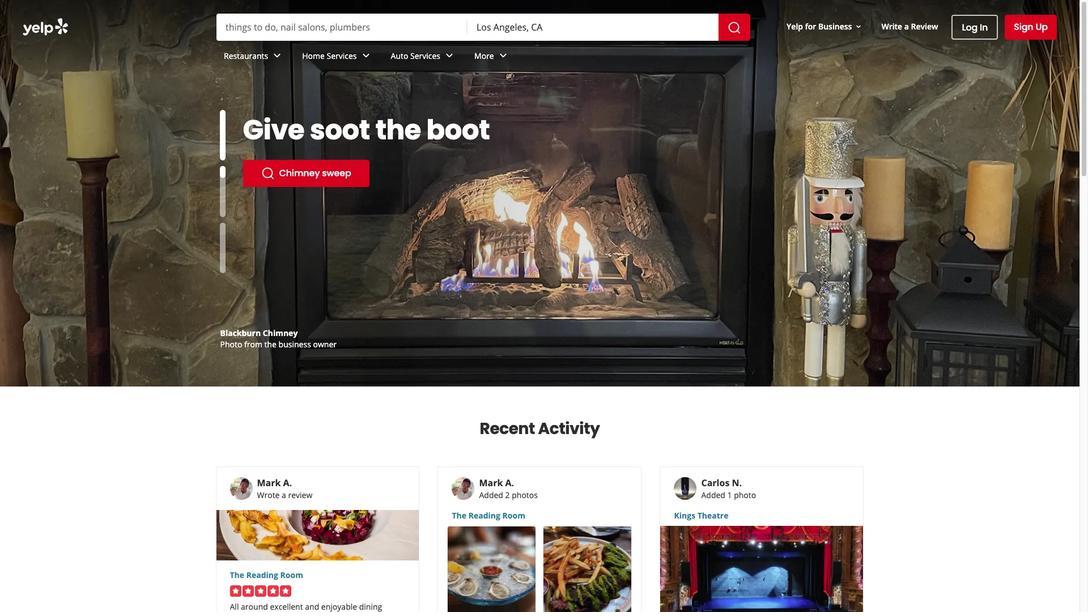 Task type: locate. For each thing, give the bounding box(es) containing it.
none field up business categories element
[[477, 21, 710, 33]]

24 chevron down v2 image for restaurants
[[271, 49, 284, 63]]

2
[[505, 490, 510, 501]]

24 chevron down v2 image
[[496, 49, 510, 63]]

kings theatre link
[[674, 510, 850, 522]]

2 horizontal spatial 24 chevron down v2 image
[[443, 49, 456, 63]]

kings
[[674, 510, 696, 521]]

1 vertical spatial room
[[280, 570, 303, 581]]

added inside carlos n. added 1 photo
[[702, 490, 726, 501]]

1 photo of mark a. image from the left
[[230, 477, 253, 500]]

mark down recent
[[479, 477, 503, 489]]

0 vertical spatial the reading room
[[452, 510, 525, 521]]

the
[[376, 111, 421, 149], [265, 339, 277, 350]]

services right home
[[327, 50, 357, 61]]

photo of carlos n. image
[[674, 477, 697, 500]]

24 chevron down v2 image left auto
[[359, 49, 373, 63]]

photo
[[734, 490, 756, 501]]

0 vertical spatial the
[[376, 111, 421, 149]]

1 services from the left
[[327, 50, 357, 61]]

2 24 chevron down v2 image from the left
[[359, 49, 373, 63]]

0 vertical spatial room
[[503, 510, 525, 521]]

photo of mark a. image for mark a. added 2 photos
[[452, 477, 475, 500]]

chimney
[[279, 167, 320, 180], [263, 328, 298, 338]]

mark a. link for mark a. added 2 photos
[[479, 477, 514, 489]]

0 horizontal spatial added
[[479, 490, 503, 501]]

0 horizontal spatial the reading room link
[[230, 570, 406, 581]]

0 vertical spatial reading
[[469, 510, 501, 521]]

Find text field
[[226, 21, 459, 33]]

1 horizontal spatial the
[[376, 111, 421, 149]]

reading up 5 star rating image
[[246, 570, 278, 581]]

from
[[244, 339, 262, 350]]

1 horizontal spatial a.
[[505, 477, 514, 489]]

sweep
[[322, 167, 351, 180]]

chimney right 24 search v2 icon
[[279, 167, 320, 180]]

24 chevron down v2 image right auto services
[[443, 49, 456, 63]]

1 vertical spatial reading
[[246, 570, 278, 581]]

and
[[298, 328, 313, 338]]

a. for mark a. wrote a review
[[283, 477, 292, 489]]

photo
[[220, 339, 242, 350], [220, 339, 242, 350]]

2 mark from the left
[[479, 477, 503, 489]]

review
[[911, 21, 939, 32]]

carlos
[[702, 477, 730, 489]]

services for auto services
[[410, 50, 441, 61]]

auto services
[[391, 50, 441, 61]]

chimney up 'm.'
[[263, 328, 298, 338]]

a right wrote
[[282, 490, 286, 501]]

2 services from the left
[[410, 50, 441, 61]]

mark inside "mark a. wrote a review"
[[257, 477, 281, 489]]

mark a. wrote a review
[[257, 477, 313, 501]]

tree services
[[279, 198, 337, 211]]

24 chevron down v2 image inside auto services link
[[443, 49, 456, 63]]

chimney inside blackburn chimney photo from the business owner
[[263, 328, 298, 338]]

0 horizontal spatial the reading room
[[230, 570, 303, 581]]

auto services link
[[382, 41, 465, 74]]

design
[[315, 328, 341, 338]]

photo of mark a. image left the 2
[[452, 477, 475, 500]]

24 chevron down v2 image right "restaurants"
[[271, 49, 284, 63]]

services
[[327, 50, 357, 61], [410, 50, 441, 61]]

0 horizontal spatial open photo lightbox image
[[448, 527, 536, 612]]

a inside banner
[[905, 21, 909, 32]]

2 none field from the left
[[477, 21, 710, 33]]

1 open photo lightbox image from the left
[[448, 527, 536, 612]]

business
[[819, 21, 852, 32]]

a. up review
[[283, 477, 292, 489]]

reading
[[469, 510, 501, 521], [246, 570, 278, 581]]

0 horizontal spatial services
[[327, 50, 357, 61]]

the reading room link
[[452, 510, 628, 522], [230, 570, 406, 581]]

1 horizontal spatial a
[[905, 21, 909, 32]]

select slide image
[[220, 110, 225, 161]]

the reading room up 5 star rating image
[[230, 570, 303, 581]]

photo of mark a. image
[[230, 477, 253, 500], [452, 477, 475, 500]]

1 horizontal spatial added
[[702, 490, 726, 501]]

home services
[[302, 50, 357, 61]]

the reading room down the 2
[[452, 510, 525, 521]]

1 a. from the left
[[283, 477, 292, 489]]

1 mark a. link from the left
[[257, 477, 292, 489]]

1 none field from the left
[[226, 21, 459, 33]]

a. inside "mark a. added 2 photos"
[[505, 477, 514, 489]]

photo of mark a. image left wrote
[[230, 477, 253, 500]]

the reading room
[[452, 510, 525, 521], [230, 570, 303, 581]]

added down "carlos"
[[702, 490, 726, 501]]

0 horizontal spatial a
[[282, 490, 286, 501]]

yelp
[[787, 21, 803, 32]]

1 vertical spatial a
[[282, 490, 286, 501]]

2 photo of mark a. image from the left
[[452, 477, 475, 500]]

room
[[503, 510, 525, 521], [280, 570, 303, 581]]

added left the 2
[[479, 490, 503, 501]]

1 vertical spatial chimney
[[263, 328, 298, 338]]

1 horizontal spatial 24 chevron down v2 image
[[359, 49, 373, 63]]

0 horizontal spatial mark a. link
[[257, 477, 292, 489]]

1 horizontal spatial the reading room link
[[452, 510, 628, 522]]

1 24 chevron down v2 image from the left
[[271, 49, 284, 63]]

0 horizontal spatial reading
[[246, 570, 278, 581]]

mark up wrote
[[257, 477, 281, 489]]

0 horizontal spatial photo of mark a. image
[[230, 477, 253, 500]]

blackburn
[[220, 328, 261, 338]]

1 horizontal spatial room
[[503, 510, 525, 521]]

1 horizontal spatial the
[[452, 510, 467, 521]]

0 horizontal spatial mark
[[257, 477, 281, 489]]

0 horizontal spatial the
[[265, 339, 277, 350]]

log
[[962, 21, 978, 34]]

1 added from the left
[[479, 490, 503, 501]]

1 mark from the left
[[257, 477, 281, 489]]

branches
[[320, 143, 452, 181]]

0 horizontal spatial 24 chevron down v2 image
[[271, 49, 284, 63]]

a. inside "mark a. wrote a review"
[[283, 477, 292, 489]]

24 chevron down v2 image inside the restaurants link
[[271, 49, 284, 63]]

1 horizontal spatial mark a. link
[[479, 477, 514, 489]]

added
[[479, 490, 503, 501], [702, 490, 726, 501]]

photos
[[512, 490, 538, 501]]

24 search v2 image
[[261, 167, 275, 180]]

mark a. link up wrote
[[257, 477, 292, 489]]

m.
[[272, 339, 282, 350]]

business
[[279, 339, 311, 350]]

None search field
[[0, 0, 1080, 74], [217, 14, 753, 41], [0, 0, 1080, 74], [217, 14, 753, 41]]

mark a. link up the 2
[[479, 477, 514, 489]]

added inside "mark a. added 2 photos"
[[479, 490, 503, 501]]

mark for mark a. wrote a review
[[257, 477, 281, 489]]

1 vertical spatial the reading room
[[230, 570, 303, 581]]

sign up link
[[1005, 15, 1057, 40]]

landscape
[[254, 328, 296, 338]]

yelp for business
[[787, 21, 852, 32]]

open photo lightbox image
[[448, 527, 536, 612], [544, 527, 632, 612]]

2 added from the left
[[702, 490, 726, 501]]

none field up home services link
[[226, 21, 459, 33]]

0 vertical spatial a
[[905, 21, 909, 32]]

0 horizontal spatial room
[[280, 570, 303, 581]]

0 horizontal spatial the
[[230, 570, 244, 581]]

soot
[[310, 111, 370, 149]]

1 horizontal spatial reading
[[469, 510, 501, 521]]

services
[[301, 198, 337, 211]]

1 horizontal spatial the reading room
[[452, 510, 525, 521]]

mark
[[257, 477, 281, 489], [479, 477, 503, 489]]

1 vertical spatial the
[[230, 570, 244, 581]]

1 horizontal spatial none field
[[477, 21, 710, 33]]

0 horizontal spatial none field
[[226, 21, 459, 33]]

2 a. from the left
[[505, 477, 514, 489]]

mark for mark a. added 2 photos
[[479, 477, 503, 489]]

up
[[1036, 20, 1048, 33]]

in
[[980, 21, 988, 34]]

turftim landscape and design link
[[220, 328, 341, 338]]

blackburn chimney link
[[220, 328, 298, 338]]

3 24 chevron down v2 image from the left
[[443, 49, 456, 63]]

a.
[[283, 477, 292, 489], [505, 477, 514, 489]]

1 horizontal spatial photo of mark a. image
[[452, 477, 475, 500]]

2 mark a. link from the left
[[479, 477, 514, 489]]

1 horizontal spatial mark
[[479, 477, 503, 489]]

tim m. link
[[255, 339, 282, 350]]

1 horizontal spatial open photo lightbox image
[[544, 527, 632, 612]]

0 vertical spatial the
[[452, 510, 467, 521]]

photo inside blackburn chimney photo from the business owner
[[220, 339, 242, 350]]

0 horizontal spatial a.
[[283, 477, 292, 489]]

added for carlos
[[702, 490, 726, 501]]

0 vertical spatial the reading room link
[[452, 510, 628, 522]]

24 chevron down v2 image
[[271, 49, 284, 63], [359, 49, 373, 63], [443, 49, 456, 63]]

restaurants link
[[215, 41, 293, 74]]

sign up
[[1014, 20, 1048, 33]]

16 chevron down v2 image
[[855, 22, 864, 31]]

the
[[452, 510, 467, 521], [230, 570, 244, 581]]

a. up the 2
[[505, 477, 514, 489]]

a
[[905, 21, 909, 32], [282, 490, 286, 501]]

None field
[[226, 21, 459, 33], [477, 21, 710, 33]]

none field near
[[477, 21, 710, 33]]

say farewell to dead branches
[[243, 111, 452, 181]]

1 vertical spatial the
[[265, 339, 277, 350]]

mark inside "mark a. added 2 photos"
[[479, 477, 503, 489]]

boot
[[427, 111, 490, 149]]

none field 'find'
[[226, 21, 459, 33]]

mark a. link
[[257, 477, 292, 489], [479, 477, 514, 489]]

1 horizontal spatial services
[[410, 50, 441, 61]]

turftim
[[220, 328, 252, 338]]

24 chevron down v2 image inside home services link
[[359, 49, 373, 63]]

write a review
[[882, 21, 939, 32]]

services for home services
[[327, 50, 357, 61]]

photo of mark a. image for mark a. wrote a review
[[230, 477, 253, 500]]

room up 5 star rating image
[[280, 570, 303, 581]]

1 vertical spatial the reading room link
[[230, 570, 406, 581]]

room for the reading room link to the left
[[280, 570, 303, 581]]

reading down "mark a. added 2 photos" on the left bottom
[[469, 510, 501, 521]]

the for the reading room link to the left
[[230, 570, 244, 581]]

room down the 2
[[503, 510, 525, 521]]

a right write
[[905, 21, 909, 32]]

services right auto
[[410, 50, 441, 61]]

n.
[[732, 477, 742, 489]]

turftim landscape and design photo by tim m.
[[220, 328, 341, 350]]



Task type: describe. For each thing, give the bounding box(es) containing it.
the inside blackburn chimney photo from the business owner
[[265, 339, 277, 350]]

mark a. link for mark a. wrote a review
[[257, 477, 292, 489]]

tim
[[255, 339, 270, 350]]

reading for right the reading room link
[[469, 510, 501, 521]]

log in link
[[952, 15, 999, 40]]

added for mark
[[479, 490, 503, 501]]

a. for mark a. added 2 photos
[[505, 477, 514, 489]]

give soot the boot
[[243, 111, 490, 149]]

sign
[[1014, 20, 1034, 33]]

reading for the reading room link to the left
[[246, 570, 278, 581]]

24 chevron down v2 image for home services
[[359, 49, 373, 63]]

give
[[243, 111, 305, 149]]

write
[[882, 21, 903, 32]]

recent
[[480, 418, 535, 440]]

a inside "mark a. wrote a review"
[[282, 490, 286, 501]]

owner
[[313, 339, 337, 350]]

home services link
[[293, 41, 382, 74]]

review
[[288, 490, 313, 501]]

dead
[[243, 143, 314, 181]]

write a review link
[[877, 16, 943, 37]]

carlos n. link
[[702, 477, 742, 489]]

recent activity
[[480, 418, 600, 440]]

auto
[[391, 50, 408, 61]]

more
[[475, 50, 494, 61]]

room for right the reading room link
[[503, 510, 525, 521]]

log in
[[962, 21, 988, 34]]

activity
[[538, 418, 600, 440]]

chimney sweep link
[[243, 160, 369, 187]]

for
[[805, 21, 817, 32]]

restaurants
[[224, 50, 268, 61]]

24 search v2 image
[[261, 198, 275, 212]]

carlos n. added 1 photo
[[702, 477, 756, 501]]

home
[[302, 50, 325, 61]]

the reading room for right the reading room link
[[452, 510, 525, 521]]

the reading room for the reading room link to the left
[[230, 570, 303, 581]]

explore recent activity section section
[[207, 387, 873, 612]]

5 star rating image
[[230, 586, 291, 597]]

2 open photo lightbox image from the left
[[544, 527, 632, 612]]

explore banner section banner
[[0, 0, 1080, 387]]

chimney sweep
[[279, 167, 351, 180]]

1
[[728, 490, 732, 501]]

tree
[[279, 198, 299, 211]]

mark a. added 2 photos
[[479, 477, 538, 501]]

24 chevron down v2 image for auto services
[[443, 49, 456, 63]]

yelp for business button
[[782, 16, 868, 37]]

0 vertical spatial chimney
[[279, 167, 320, 180]]

more link
[[465, 41, 519, 74]]

to
[[417, 111, 445, 149]]

by
[[244, 339, 253, 350]]

theatre
[[698, 510, 729, 521]]

business categories element
[[215, 41, 1057, 74]]

Near text field
[[477, 21, 710, 33]]

tree services link
[[243, 192, 355, 219]]

wrote
[[257, 490, 280, 501]]

search image
[[728, 21, 742, 34]]

photo inside "turftim landscape and design photo by tim m."
[[220, 339, 242, 350]]

kings theatre
[[674, 510, 729, 521]]

farewell
[[300, 111, 411, 149]]

the for right the reading room link
[[452, 510, 467, 521]]

say
[[243, 111, 295, 149]]

blackburn chimney photo from the business owner
[[220, 328, 337, 350]]



Task type: vqa. For each thing, say whether or not it's contained in the screenshot.
the right The Reading Room link
yes



